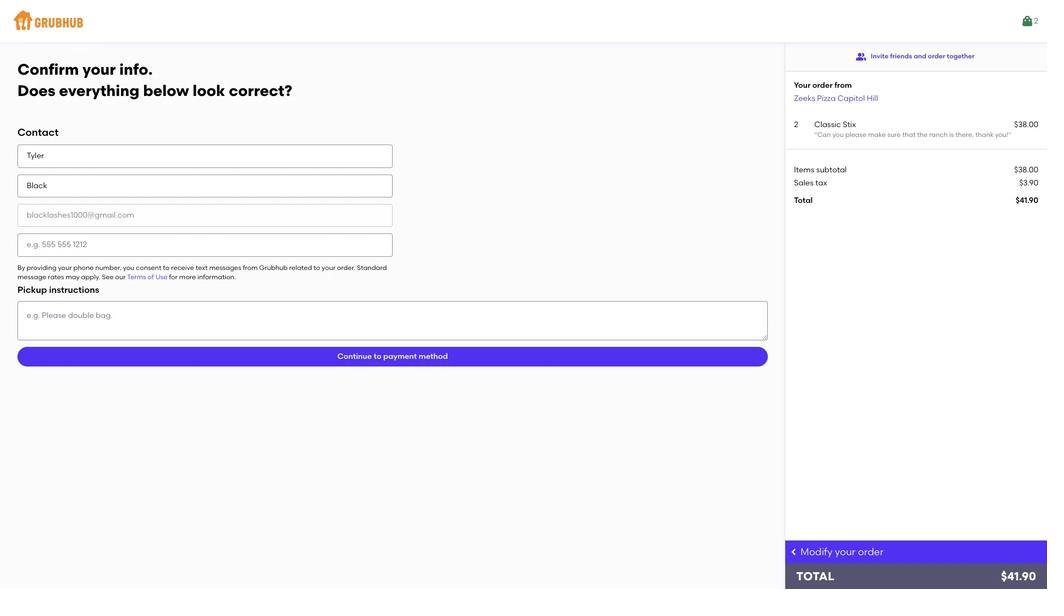 Task type: describe. For each thing, give the bounding box(es) containing it.
may
[[66, 273, 80, 281]]

use
[[156, 273, 168, 281]]

0 horizontal spatial to
[[163, 264, 170, 272]]

can
[[818, 131, 831, 139]]

continue to payment method button
[[17, 347, 768, 367]]

correct?
[[229, 81, 292, 100]]

2 button
[[1022, 11, 1039, 31]]

payment
[[383, 352, 417, 361]]

by
[[17, 264, 25, 272]]

modify
[[801, 546, 833, 558]]

thank
[[976, 131, 994, 139]]

$38.00 " can you please make sure that the ranch is there, thank you! "
[[815, 120, 1039, 139]]

invite friends and order together button
[[856, 47, 975, 67]]

hill
[[867, 94, 878, 103]]

to inside button
[[374, 352, 382, 361]]

First name text field
[[17, 145, 393, 168]]

items
[[794, 165, 815, 174]]

message
[[17, 273, 46, 281]]

our
[[115, 273, 126, 281]]

info.
[[119, 60, 153, 79]]

text
[[196, 264, 208, 272]]

method
[[419, 352, 448, 361]]

standard
[[357, 264, 387, 272]]

for
[[169, 273, 178, 281]]

rates
[[48, 273, 64, 281]]

consent
[[136, 264, 161, 272]]

sales
[[794, 178, 814, 188]]

2 vertical spatial order
[[858, 546, 884, 558]]

apply.
[[81, 273, 100, 281]]

your
[[794, 81, 811, 90]]

subtotal
[[817, 165, 847, 174]]

zeeks pizza capitol hill link
[[794, 94, 878, 103]]

0 vertical spatial total
[[794, 196, 813, 205]]

contact
[[17, 126, 59, 139]]

by providing your phone number, you consent to receive text messages from grubhub related to your order. standard message rates may apply. see our
[[17, 264, 387, 281]]

$3.90
[[1020, 178, 1039, 188]]

friends
[[891, 53, 913, 60]]

your order from zeeks pizza capitol hill
[[794, 81, 878, 103]]

classic
[[815, 120, 841, 129]]

information.
[[198, 273, 236, 281]]

continue to payment method
[[338, 352, 448, 361]]

messages
[[209, 264, 241, 272]]

more
[[179, 273, 196, 281]]

tax
[[816, 178, 828, 188]]

pickup instructions
[[17, 285, 99, 295]]

1 horizontal spatial to
[[314, 264, 320, 272]]

together
[[947, 53, 975, 60]]

1 " from the left
[[815, 131, 818, 139]]

is
[[950, 131, 954, 139]]

your up may
[[58, 264, 72, 272]]

providing
[[27, 264, 57, 272]]

invite friends and order together
[[871, 53, 975, 60]]

terms of use link
[[127, 273, 168, 281]]

order.
[[337, 264, 356, 272]]

stix
[[843, 120, 856, 129]]

svg image
[[790, 548, 799, 557]]



Task type: vqa. For each thing, say whether or not it's contained in the screenshot.
the leftmost Saved restaurant image
no



Task type: locate. For each thing, give the bounding box(es) containing it.
terms of use for more information.
[[127, 273, 236, 281]]

"
[[815, 131, 818, 139], [1009, 131, 1012, 139]]

you up terms
[[123, 264, 134, 272]]

0 horizontal spatial from
[[243, 264, 258, 272]]

receive
[[171, 264, 194, 272]]

0 vertical spatial you
[[833, 131, 844, 139]]

classic stix
[[815, 120, 856, 129]]

continue
[[338, 352, 372, 361]]

modify your order
[[801, 546, 884, 558]]

$38.00 inside $38.00 " can you please make sure that the ranch is there, thank you! "
[[1015, 120, 1039, 129]]

instructions
[[49, 285, 99, 295]]

sure
[[888, 131, 901, 139]]

order inside button
[[928, 53, 946, 60]]

items subtotal
[[794, 165, 847, 174]]

below
[[143, 81, 189, 100]]

your left order.
[[322, 264, 336, 272]]

0 horizontal spatial 2
[[794, 120, 799, 129]]

2 horizontal spatial to
[[374, 352, 382, 361]]

$41.90
[[1016, 196, 1039, 205], [1002, 570, 1037, 583]]

sales tax
[[794, 178, 828, 188]]

1 vertical spatial from
[[243, 264, 258, 272]]

to right related
[[314, 264, 320, 272]]

" down "classic"
[[815, 131, 818, 139]]

from
[[835, 81, 852, 90], [243, 264, 258, 272]]

confirm
[[17, 60, 79, 79]]

Email email field
[[17, 204, 393, 227]]

1 horizontal spatial "
[[1009, 131, 1012, 139]]

the
[[918, 131, 928, 139]]

does
[[17, 81, 55, 100]]

from inside your order from zeeks pizza capitol hill
[[835, 81, 852, 90]]

your up everything
[[83, 60, 116, 79]]

confirm your info. does everything below look correct?
[[17, 60, 292, 100]]

1 vertical spatial total
[[797, 570, 835, 583]]

from left 'grubhub'
[[243, 264, 258, 272]]

total down modify
[[797, 570, 835, 583]]

Pickup instructions text field
[[17, 301, 768, 340]]

$38.00
[[1015, 120, 1039, 129], [1015, 165, 1039, 174]]

you down classic stix
[[833, 131, 844, 139]]

make
[[869, 131, 886, 139]]

you
[[833, 131, 844, 139], [123, 264, 134, 272]]

to
[[163, 264, 170, 272], [314, 264, 320, 272], [374, 352, 382, 361]]

pizza
[[817, 94, 836, 103]]

order up pizza
[[813, 81, 833, 90]]

see
[[102, 273, 114, 281]]

main navigation navigation
[[0, 0, 1048, 43]]

Phone telephone field
[[17, 234, 393, 257]]

capitol
[[838, 94, 865, 103]]

0 horizontal spatial "
[[815, 131, 818, 139]]

$38.00 for $38.00
[[1015, 165, 1039, 174]]

1 vertical spatial you
[[123, 264, 134, 272]]

invite
[[871, 53, 889, 60]]

your
[[83, 60, 116, 79], [58, 264, 72, 272], [322, 264, 336, 272], [835, 546, 856, 558]]

total down sales
[[794, 196, 813, 205]]

people icon image
[[856, 51, 867, 62]]

0 vertical spatial $41.90
[[1016, 196, 1039, 205]]

0 horizontal spatial order
[[813, 81, 833, 90]]

and
[[914, 53, 927, 60]]

look
[[193, 81, 225, 100]]

2 inside 2 button
[[1035, 16, 1039, 26]]

total
[[794, 196, 813, 205], [797, 570, 835, 583]]

2
[[1035, 16, 1039, 26], [794, 120, 799, 129]]

1 horizontal spatial 2
[[1035, 16, 1039, 26]]

your inside confirm your info. does everything below look correct?
[[83, 60, 116, 79]]

1 horizontal spatial from
[[835, 81, 852, 90]]

0 vertical spatial 2
[[1035, 16, 1039, 26]]

grubhub
[[259, 264, 288, 272]]

of
[[148, 273, 154, 281]]

0 horizontal spatial you
[[123, 264, 134, 272]]

order inside your order from zeeks pizza capitol hill
[[813, 81, 833, 90]]

1 vertical spatial $41.90
[[1002, 570, 1037, 583]]

pickup
[[17, 285, 47, 295]]

1 vertical spatial order
[[813, 81, 833, 90]]

1 vertical spatial 2
[[794, 120, 799, 129]]

0 vertical spatial order
[[928, 53, 946, 60]]

related
[[289, 264, 312, 272]]

to left payment
[[374, 352, 382, 361]]

2 " from the left
[[1009, 131, 1012, 139]]

Last name text field
[[17, 174, 393, 198]]

order right and
[[928, 53, 946, 60]]

from up zeeks pizza capitol hill link
[[835, 81, 852, 90]]

2 horizontal spatial order
[[928, 53, 946, 60]]

1 vertical spatial $38.00
[[1015, 165, 1039, 174]]

your right modify
[[835, 546, 856, 558]]

you inside by providing your phone number, you consent to receive text messages from grubhub related to your order. standard message rates may apply. see our
[[123, 264, 134, 272]]

everything
[[59, 81, 140, 100]]

" right thank
[[1009, 131, 1012, 139]]

you inside $38.00 " can you please make sure that the ranch is there, thank you! "
[[833, 131, 844, 139]]

order
[[928, 53, 946, 60], [813, 81, 833, 90], [858, 546, 884, 558]]

that
[[903, 131, 916, 139]]

1 horizontal spatial order
[[858, 546, 884, 558]]

number,
[[95, 264, 121, 272]]

terms
[[127, 273, 146, 281]]

1 $38.00 from the top
[[1015, 120, 1039, 129]]

ranch
[[930, 131, 948, 139]]

phone
[[73, 264, 94, 272]]

order right modify
[[858, 546, 884, 558]]

0 vertical spatial $38.00
[[1015, 120, 1039, 129]]

there,
[[956, 131, 974, 139]]

0 vertical spatial from
[[835, 81, 852, 90]]

from inside by providing your phone number, you consent to receive text messages from grubhub related to your order. standard message rates may apply. see our
[[243, 264, 258, 272]]

zeeks
[[794, 94, 816, 103]]

to up use at the left top
[[163, 264, 170, 272]]

1 horizontal spatial you
[[833, 131, 844, 139]]

2 $38.00 from the top
[[1015, 165, 1039, 174]]

please
[[846, 131, 867, 139]]

you!
[[996, 131, 1009, 139]]

$38.00 for $38.00 " can you please make sure that the ranch is there, thank you! "
[[1015, 120, 1039, 129]]



